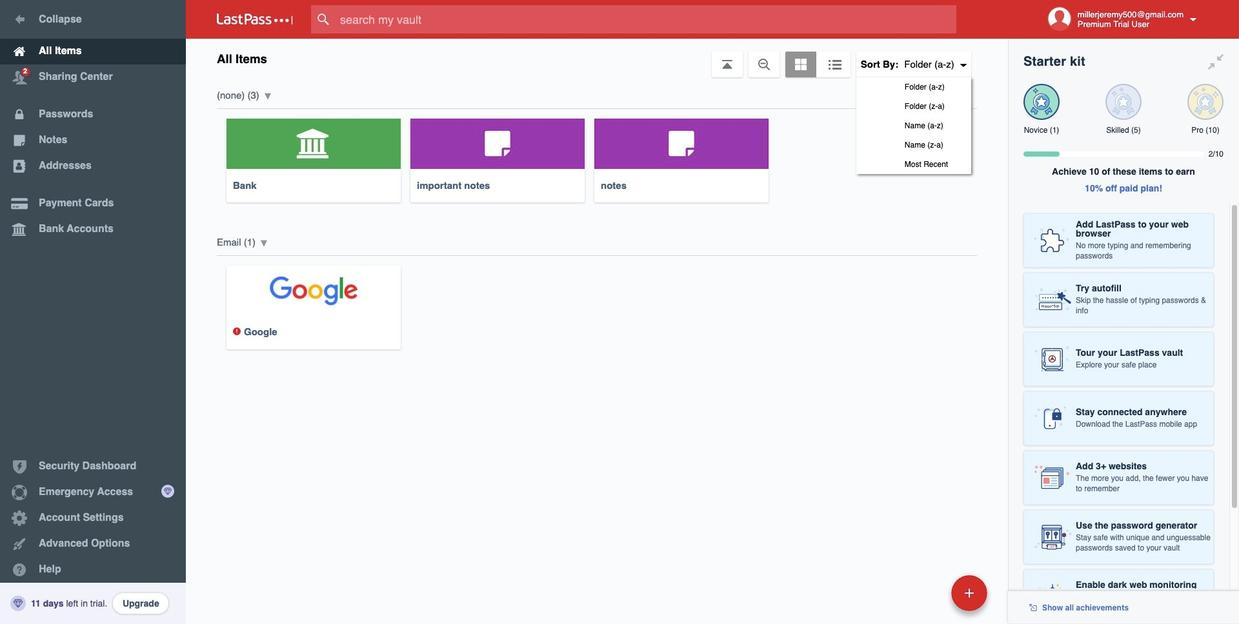 Task type: locate. For each thing, give the bounding box(es) containing it.
Search search field
[[311, 5, 982, 34]]

lastpass image
[[217, 14, 293, 25]]

new item navigation
[[863, 572, 995, 625]]



Task type: vqa. For each thing, say whether or not it's contained in the screenshot.
the New item IMAGE
no



Task type: describe. For each thing, give the bounding box(es) containing it.
vault options navigation
[[186, 39, 1008, 174]]

new item element
[[863, 575, 992, 612]]

search my vault text field
[[311, 5, 982, 34]]

main navigation navigation
[[0, 0, 186, 625]]



